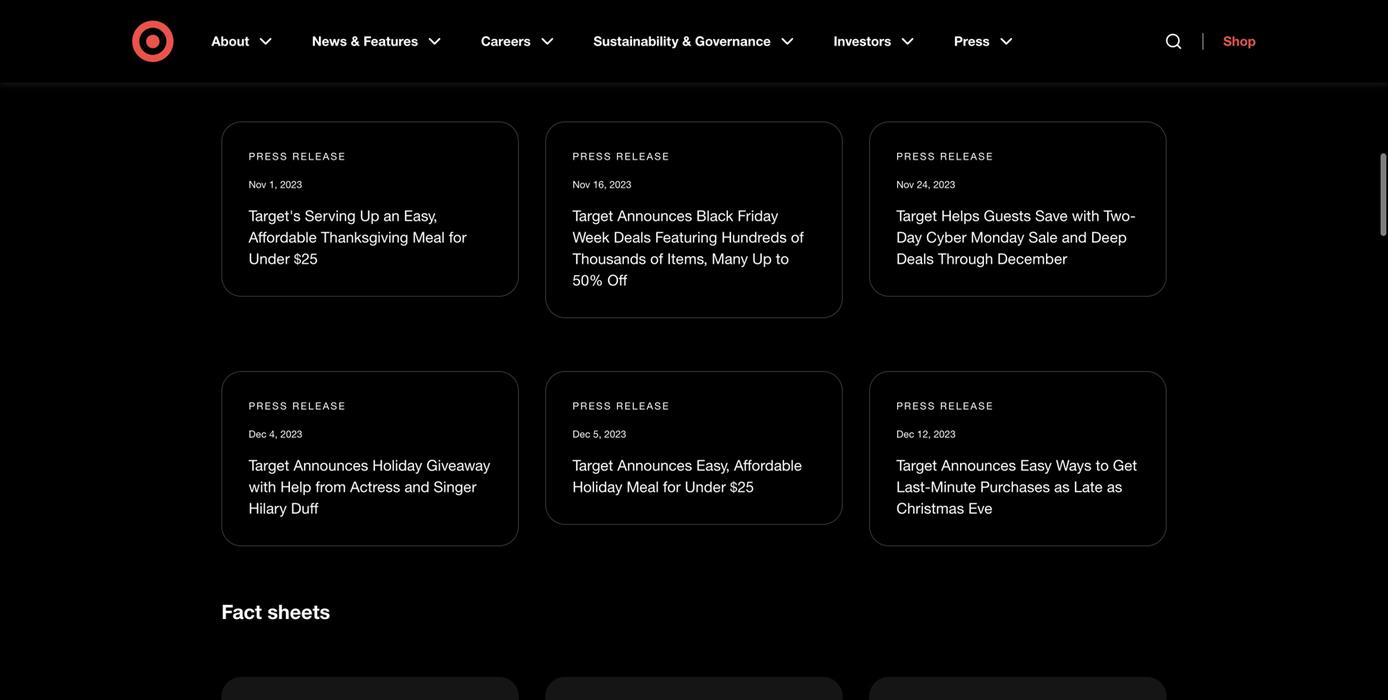 Task type: locate. For each thing, give the bounding box(es) containing it.
1 horizontal spatial $25
[[730, 478, 754, 495]]

about
[[212, 33, 249, 49]]

1 vertical spatial and
[[405, 478, 430, 495]]

2023 right 16,
[[610, 178, 632, 190]]

press release up "nov 1, 2023"
[[249, 150, 346, 162]]

2 horizontal spatial nov
[[897, 178, 914, 190]]

$25
[[294, 249, 318, 267], [730, 478, 754, 495]]

with up deep
[[1072, 207, 1100, 224]]

12,
[[917, 428, 931, 440]]

press release
[[249, 150, 346, 162], [573, 150, 670, 162], [897, 150, 994, 162], [249, 399, 346, 412], [573, 399, 670, 412], [897, 399, 994, 412]]

meal inside target announces easy, affordable holiday meal for under $25
[[627, 478, 659, 495]]

1 horizontal spatial under
[[685, 478, 726, 495]]

release
[[292, 150, 346, 162], [616, 150, 670, 162], [940, 150, 994, 162], [292, 399, 346, 412], [616, 399, 670, 412], [940, 399, 994, 412]]

dec 4, 2023
[[249, 428, 302, 440]]

and left the singer at bottom left
[[405, 478, 430, 495]]

1 horizontal spatial affordable
[[734, 456, 802, 474]]

0 vertical spatial meal
[[413, 228, 445, 246]]

1 horizontal spatial nov
[[573, 178, 590, 190]]

1 horizontal spatial &
[[682, 33, 692, 49]]

0 vertical spatial holiday
[[373, 456, 423, 474]]

0 horizontal spatial to
[[776, 249, 789, 267]]

target's
[[249, 207, 301, 224]]

1 nov from the left
[[249, 178, 266, 190]]

target announces easy ways to get last-minute purchases as late as christmas eve
[[897, 456, 1138, 517]]

2023 for target announces holiday giveaway with help from actress and singer hilary duff
[[280, 428, 302, 440]]

with
[[1072, 207, 1100, 224], [249, 478, 276, 495]]

sustainability
[[594, 33, 679, 49]]

announces inside target announces easy, affordable holiday meal for under $25
[[618, 456, 692, 474]]

1 vertical spatial deals
[[897, 249, 934, 267]]

5,
[[593, 428, 602, 440]]

2 & from the left
[[682, 33, 692, 49]]

press for target announces easy ways to get last-minute purchases as late as christmas eve
[[897, 399, 936, 412]]

holiday down 5,
[[573, 478, 623, 495]]

to left get
[[1096, 456, 1109, 474]]

easy
[[1021, 456, 1052, 474]]

release up nov 24, 2023
[[940, 150, 994, 162]]

1 horizontal spatial holiday
[[573, 478, 623, 495]]

press
[[954, 33, 990, 49], [249, 150, 288, 162], [573, 150, 612, 162], [897, 150, 936, 162], [249, 399, 288, 412], [573, 399, 612, 412], [897, 399, 936, 412]]

press link
[[943, 20, 1028, 63]]

1 as from the left
[[1055, 478, 1070, 495]]

dec for target announces holiday giveaway with help from actress and singer hilary duff
[[249, 428, 267, 440]]

0 horizontal spatial easy,
[[404, 207, 438, 224]]

announces inside target announces holiday giveaway with help from actress and singer hilary duff
[[294, 456, 368, 474]]

press for target announces black friday week deals featuring hundreds of thousands of items, many up to 50% off
[[573, 150, 612, 162]]

& left the governance
[[682, 33, 692, 49]]

press release up "dec 12, 2023"
[[897, 399, 994, 412]]

easy,
[[404, 207, 438, 224], [697, 456, 730, 474]]

up up thanksgiving
[[360, 207, 380, 224]]

1 horizontal spatial of
[[791, 228, 804, 246]]

fact
[[222, 599, 262, 623]]

of right hundreds
[[791, 228, 804, 246]]

1,
[[269, 178, 277, 190]]

serving
[[305, 207, 356, 224]]

thanksgiving
[[321, 228, 409, 246]]

nov for target helps guests save with two- day cyber monday sale and deep deals through december
[[897, 178, 914, 190]]

with inside target announces holiday giveaway with help from actress and singer hilary duff
[[249, 478, 276, 495]]

press release up dec 5, 2023
[[573, 399, 670, 412]]

press release up dec 4, 2023
[[249, 399, 346, 412]]

thousands
[[573, 249, 646, 267]]

2023
[[280, 178, 302, 190], [610, 178, 632, 190], [934, 178, 956, 190], [280, 428, 302, 440], [604, 428, 627, 440], [934, 428, 956, 440]]

release for guests
[[940, 150, 994, 162]]

2 horizontal spatial dec
[[897, 428, 915, 440]]

0 vertical spatial deals
[[614, 228, 651, 246]]

target down 5,
[[573, 456, 613, 474]]

1 horizontal spatial with
[[1072, 207, 1100, 224]]

dec left 4,
[[249, 428, 267, 440]]

2023 right 4,
[[280, 428, 302, 440]]

target inside target announces holiday giveaway with help from actress and singer hilary duff
[[249, 456, 289, 474]]

release for black
[[616, 150, 670, 162]]

press release up nov 16, 2023
[[573, 150, 670, 162]]

$25 inside the target's serving up an easy, affordable thanksgiving meal for under $25
[[294, 249, 318, 267]]

release up nov 16, 2023
[[616, 150, 670, 162]]

2023 right 5,
[[604, 428, 627, 440]]

with up hilary
[[249, 478, 276, 495]]

0 vertical spatial to
[[776, 249, 789, 267]]

dec for target announces easy, affordable holiday meal for under $25
[[573, 428, 591, 440]]

1 vertical spatial $25
[[730, 478, 754, 495]]

target up last-
[[897, 456, 938, 474]]

1 vertical spatial for
[[663, 478, 681, 495]]

0 horizontal spatial with
[[249, 478, 276, 495]]

target's serving up an easy, affordable thanksgiving meal for under $25
[[249, 207, 467, 267]]

deals down 'day'
[[897, 249, 934, 267]]

1 & from the left
[[351, 33, 360, 49]]

1 vertical spatial holiday
[[573, 478, 623, 495]]

release up "nov 1, 2023"
[[292, 150, 346, 162]]

for inside target announces easy, affordable holiday meal for under $25
[[663, 478, 681, 495]]

3 nov from the left
[[897, 178, 914, 190]]

for
[[449, 228, 467, 246], [663, 478, 681, 495]]

press release up nov 24, 2023
[[897, 150, 994, 162]]

0 horizontal spatial nov
[[249, 178, 266, 190]]

holiday
[[373, 456, 423, 474], [573, 478, 623, 495]]

1 vertical spatial under
[[685, 478, 726, 495]]

friday
[[738, 207, 779, 224]]

actress
[[350, 478, 400, 495]]

nov left 16,
[[573, 178, 590, 190]]

0 vertical spatial under
[[249, 249, 290, 267]]

announces up from
[[294, 456, 368, 474]]

deals up thousands
[[614, 228, 651, 246]]

press release for target announces easy, affordable holiday meal for under $25
[[573, 399, 670, 412]]

2023 right 24,
[[934, 178, 956, 190]]

0 horizontal spatial &
[[351, 33, 360, 49]]

up down hundreds
[[752, 249, 772, 267]]

announces inside target announces black friday week deals featuring hundreds of thousands of items, many up to 50% off
[[618, 207, 692, 224]]

holiday up 'actress'
[[373, 456, 423, 474]]

and right sale
[[1062, 228, 1087, 246]]

1 horizontal spatial and
[[1062, 228, 1087, 246]]

0 horizontal spatial holiday
[[373, 456, 423, 474]]

nov left 24,
[[897, 178, 914, 190]]

target inside target announces easy, affordable holiday meal for under $25
[[573, 456, 613, 474]]

target inside target announces easy ways to get last-minute purchases as late as christmas eve
[[897, 456, 938, 474]]

0 horizontal spatial and
[[405, 478, 430, 495]]

week
[[573, 228, 610, 246]]

press release for target announces holiday giveaway with help from actress and singer hilary duff
[[249, 399, 346, 412]]

0 horizontal spatial as
[[1055, 478, 1070, 495]]

ways
[[1056, 456, 1092, 474]]

careers link
[[470, 20, 569, 63]]

shop link
[[1203, 33, 1256, 50]]

announces up minute at the bottom right of page
[[942, 456, 1017, 474]]

target down 4,
[[249, 456, 289, 474]]

target announces black friday week deals featuring hundreds of thousands of items, many up to 50% off link
[[573, 207, 804, 289]]

1 horizontal spatial meal
[[627, 478, 659, 495]]

target for target helps guests save with two- day cyber monday sale and deep deals through december
[[897, 207, 938, 224]]

0 horizontal spatial meal
[[413, 228, 445, 246]]

1 horizontal spatial easy,
[[697, 456, 730, 474]]

2023 right 12,
[[934, 428, 956, 440]]

1 vertical spatial up
[[752, 249, 772, 267]]

deals inside target announces black friday week deals featuring hundreds of thousands of items, many up to 50% off
[[614, 228, 651, 246]]

press for target announces easy, affordable holiday meal for under $25
[[573, 399, 612, 412]]

& for governance
[[682, 33, 692, 49]]

target up 'day'
[[897, 207, 938, 224]]

0 vertical spatial easy,
[[404, 207, 438, 224]]

of left items,
[[651, 249, 663, 267]]

0 vertical spatial $25
[[294, 249, 318, 267]]

items,
[[668, 249, 708, 267]]

release up "dec 12, 2023"
[[940, 399, 994, 412]]

target's serving up an easy, affordable thanksgiving meal for under $25 link
[[249, 207, 467, 267]]

as down ways
[[1055, 478, 1070, 495]]

0 horizontal spatial up
[[360, 207, 380, 224]]

to down hundreds
[[776, 249, 789, 267]]

meal
[[413, 228, 445, 246], [627, 478, 659, 495]]

1 vertical spatial to
[[1096, 456, 1109, 474]]

2023 for target announces easy ways to get last-minute purchases as late as christmas eve
[[934, 428, 956, 440]]

careers
[[481, 33, 531, 49]]

target announces easy, affordable holiday meal for under $25 link
[[573, 456, 802, 495]]

1 vertical spatial meal
[[627, 478, 659, 495]]

affordable
[[249, 228, 317, 246], [734, 456, 802, 474]]

announces inside target announces easy ways to get last-minute purchases as late as christmas eve
[[942, 456, 1017, 474]]

& inside news & features link
[[351, 33, 360, 49]]

0 horizontal spatial $25
[[294, 249, 318, 267]]

2023 for target helps guests save with two- day cyber monday sale and deep deals through december
[[934, 178, 956, 190]]

as
[[1055, 478, 1070, 495], [1107, 478, 1123, 495]]

1 horizontal spatial deals
[[897, 249, 934, 267]]

16,
[[593, 178, 607, 190]]

1 horizontal spatial dec
[[573, 428, 591, 440]]

1 vertical spatial easy,
[[697, 456, 730, 474]]

& for features
[[351, 33, 360, 49]]

dec left 12,
[[897, 428, 915, 440]]

through
[[938, 249, 994, 267]]

$25 inside target announces easy, affordable holiday meal for under $25
[[730, 478, 754, 495]]

dec 5, 2023
[[573, 428, 627, 440]]

0 horizontal spatial for
[[449, 228, 467, 246]]

with inside target helps guests save with two- day cyber monday sale and deep deals through december
[[1072, 207, 1100, 224]]

1 horizontal spatial for
[[663, 478, 681, 495]]

dec for target announces easy ways to get last-minute purchases as late as christmas eve
[[897, 428, 915, 440]]

of
[[791, 228, 804, 246], [651, 249, 663, 267]]

target inside target helps guests save with two- day cyber monday sale and deep deals through december
[[897, 207, 938, 224]]

target up the week
[[573, 207, 613, 224]]

& inside sustainability & governance 'link'
[[682, 33, 692, 49]]

& right the news
[[351, 33, 360, 49]]

announces down dec 5, 2023
[[618, 456, 692, 474]]

1 vertical spatial affordable
[[734, 456, 802, 474]]

as down get
[[1107, 478, 1123, 495]]

black
[[697, 207, 734, 224]]

purchases
[[981, 478, 1050, 495]]

target inside target announces black friday week deals featuring hundreds of thousands of items, many up to 50% off
[[573, 207, 613, 224]]

nov left 1,
[[249, 178, 266, 190]]

0 horizontal spatial deals
[[614, 228, 651, 246]]

investors
[[834, 33, 892, 49]]

dec 12, 2023
[[897, 428, 956, 440]]

duff
[[291, 499, 318, 517]]

and
[[1062, 228, 1087, 246], [405, 478, 430, 495]]

0 horizontal spatial under
[[249, 249, 290, 267]]

governance
[[695, 33, 771, 49]]

announces up featuring on the top of page
[[618, 207, 692, 224]]

0 horizontal spatial affordable
[[249, 228, 317, 246]]

dec left 5,
[[573, 428, 591, 440]]

target announces easy, affordable holiday meal for under $25
[[573, 456, 802, 495]]

2023 for target announces black friday week deals featuring hundreds of thousands of items, many up to 50% off
[[610, 178, 632, 190]]

0 vertical spatial for
[[449, 228, 467, 246]]

1 dec from the left
[[249, 428, 267, 440]]

announces
[[618, 207, 692, 224], [294, 456, 368, 474], [618, 456, 692, 474], [942, 456, 1017, 474]]

eve
[[969, 499, 993, 517]]

0 vertical spatial of
[[791, 228, 804, 246]]

easy, inside the target's serving up an easy, affordable thanksgiving meal for under $25
[[404, 207, 438, 224]]

release up dec 5, 2023
[[616, 399, 670, 412]]

deep
[[1091, 228, 1127, 246]]

affordable inside the target's serving up an easy, affordable thanksgiving meal for under $25
[[249, 228, 317, 246]]

1 horizontal spatial as
[[1107, 478, 1123, 495]]

1 vertical spatial with
[[249, 478, 276, 495]]

0 vertical spatial affordable
[[249, 228, 317, 246]]

3 dec from the left
[[897, 428, 915, 440]]

up
[[360, 207, 380, 224], [752, 249, 772, 267]]

deals
[[614, 228, 651, 246], [897, 249, 934, 267]]

target
[[573, 207, 613, 224], [897, 207, 938, 224], [249, 456, 289, 474], [573, 456, 613, 474], [897, 456, 938, 474]]

target for target announces easy, affordable holiday meal for under $25
[[573, 456, 613, 474]]

0 vertical spatial up
[[360, 207, 380, 224]]

2023 right 1,
[[280, 178, 302, 190]]

announces for featuring
[[618, 207, 692, 224]]

0 vertical spatial and
[[1062, 228, 1087, 246]]

dec
[[249, 428, 267, 440], [573, 428, 591, 440], [897, 428, 915, 440]]

and inside target helps guests save with two- day cyber monday sale and deep deals through december
[[1062, 228, 1087, 246]]

nov for target announces black friday week deals featuring hundreds of thousands of items, many up to 50% off
[[573, 178, 590, 190]]

press inside "link"
[[954, 33, 990, 49]]

2 nov from the left
[[573, 178, 590, 190]]

under
[[249, 249, 290, 267], [685, 478, 726, 495]]

nov
[[249, 178, 266, 190], [573, 178, 590, 190], [897, 178, 914, 190]]

1 horizontal spatial to
[[1096, 456, 1109, 474]]

release up dec 4, 2023
[[292, 399, 346, 412]]

0 vertical spatial with
[[1072, 207, 1100, 224]]

2 dec from the left
[[573, 428, 591, 440]]

release for easy
[[940, 399, 994, 412]]

holiday inside target announces holiday giveaway with help from actress and singer hilary duff
[[373, 456, 423, 474]]

an
[[384, 207, 400, 224]]

sustainability & governance link
[[582, 20, 809, 63]]

up inside target announces black friday week deals featuring hundreds of thousands of items, many up to 50% off
[[752, 249, 772, 267]]

0 horizontal spatial of
[[651, 249, 663, 267]]

1 horizontal spatial up
[[752, 249, 772, 267]]

0 horizontal spatial dec
[[249, 428, 267, 440]]



Task type: describe. For each thing, give the bounding box(es) containing it.
singer
[[434, 478, 477, 495]]

target for target announces black friday week deals featuring hundreds of thousands of items, many up to 50% off
[[573, 207, 613, 224]]

under inside target announces easy, affordable holiday meal for under $25
[[685, 478, 726, 495]]

featuring
[[655, 228, 718, 246]]

affordable inside target announces easy, affordable holiday meal for under $25
[[734, 456, 802, 474]]

target helps guests save with two- day cyber monday sale and deep deals through december link
[[897, 207, 1136, 267]]

about link
[[200, 20, 287, 63]]

minute
[[931, 478, 977, 495]]

press release for target announces easy ways to get last-minute purchases as late as christmas eve
[[897, 399, 994, 412]]

features
[[364, 33, 418, 49]]

hundreds
[[722, 228, 787, 246]]

to inside target announces easy ways to get last-minute purchases as late as christmas eve
[[1096, 456, 1109, 474]]

easy, inside target announces easy, affordable holiday meal for under $25
[[697, 456, 730, 474]]

get
[[1113, 456, 1138, 474]]

target for target announces holiday giveaway with help from actress and singer hilary duff
[[249, 456, 289, 474]]

shop
[[1224, 33, 1256, 49]]

investors link
[[822, 20, 930, 63]]

nov 1, 2023
[[249, 178, 302, 190]]

announces for last-
[[942, 456, 1017, 474]]

news
[[312, 33, 347, 49]]

press for target helps guests save with two- day cyber monday sale and deep deals through december
[[897, 150, 936, 162]]

help
[[280, 478, 311, 495]]

news & features link
[[301, 20, 456, 63]]

two-
[[1104, 207, 1136, 224]]

press for target announces holiday giveaway with help from actress and singer hilary duff
[[249, 399, 288, 412]]

announces for for
[[618, 456, 692, 474]]

target announces holiday giveaway with help from actress and singer hilary duff link
[[249, 456, 491, 517]]

many
[[712, 249, 748, 267]]

2023 for target's serving up an easy, affordable thanksgiving meal for under $25
[[280, 178, 302, 190]]

last-
[[897, 478, 931, 495]]

helps
[[942, 207, 980, 224]]

cyber
[[927, 228, 967, 246]]

to inside target announces black friday week deals featuring hundreds of thousands of items, many up to 50% off
[[776, 249, 789, 267]]

press release for target's serving up an easy, affordable thanksgiving meal for under $25
[[249, 150, 346, 162]]

december
[[998, 249, 1068, 267]]

nov 24, 2023
[[897, 178, 956, 190]]

sale
[[1029, 228, 1058, 246]]

nov for target's serving up an easy, affordable thanksgiving meal for under $25
[[249, 178, 266, 190]]

from
[[316, 478, 346, 495]]

target announces holiday giveaway with help from actress and singer hilary duff
[[249, 456, 491, 517]]

deals inside target helps guests save with two- day cyber monday sale and deep deals through december
[[897, 249, 934, 267]]

release for easy,
[[616, 399, 670, 412]]

save
[[1036, 207, 1068, 224]]

target helps guests save with two- day cyber monday sale and deep deals through december
[[897, 207, 1136, 267]]

announces for from
[[294, 456, 368, 474]]

monday
[[971, 228, 1025, 246]]

press release for target announces black friday week deals featuring hundreds of thousands of items, many up to 50% off
[[573, 150, 670, 162]]

target announces easy ways to get last-minute purchases as late as christmas eve link
[[897, 456, 1138, 517]]

news & features
[[312, 33, 418, 49]]

target for target announces easy ways to get last-minute purchases as late as christmas eve
[[897, 456, 938, 474]]

day
[[897, 228, 922, 246]]

press release for target helps guests save with two- day cyber monday sale and deep deals through december
[[897, 150, 994, 162]]

holiday inside target announces easy, affordable holiday meal for under $25
[[573, 478, 623, 495]]

4,
[[269, 428, 278, 440]]

hilary
[[249, 499, 287, 517]]

release for up
[[292, 150, 346, 162]]

off
[[608, 271, 627, 289]]

christmas
[[897, 499, 965, 517]]

nov 16, 2023
[[573, 178, 632, 190]]

fact sheets
[[222, 599, 330, 623]]

50%
[[573, 271, 603, 289]]

meal inside the target's serving up an easy, affordable thanksgiving meal for under $25
[[413, 228, 445, 246]]

1 vertical spatial of
[[651, 249, 663, 267]]

target announces black friday week deals featuring hundreds of thousands of items, many up to 50% off
[[573, 207, 804, 289]]

giveaway
[[427, 456, 491, 474]]

24,
[[917, 178, 931, 190]]

with for and
[[1072, 207, 1100, 224]]

release for holiday
[[292, 399, 346, 412]]

up inside the target's serving up an easy, affordable thanksgiving meal for under $25
[[360, 207, 380, 224]]

under inside the target's serving up an easy, affordable thanksgiving meal for under $25
[[249, 249, 290, 267]]

2023 for target announces easy, affordable holiday meal for under $25
[[604, 428, 627, 440]]

sheets
[[268, 599, 330, 623]]

press for target's serving up an easy, affordable thanksgiving meal for under $25
[[249, 150, 288, 162]]

2 as from the left
[[1107, 478, 1123, 495]]

late
[[1074, 478, 1103, 495]]

for inside the target's serving up an easy, affordable thanksgiving meal for under $25
[[449, 228, 467, 246]]

with for hilary
[[249, 478, 276, 495]]

and inside target announces holiday giveaway with help from actress and singer hilary duff
[[405, 478, 430, 495]]

sustainability & governance
[[594, 33, 771, 49]]

guests
[[984, 207, 1031, 224]]



Task type: vqa. For each thing, say whether or not it's contained in the screenshot.
Target Announces Black Friday Week Deals Featuring Hundreds Of Thousands Of Items, Many Up To 50% Off link
yes



